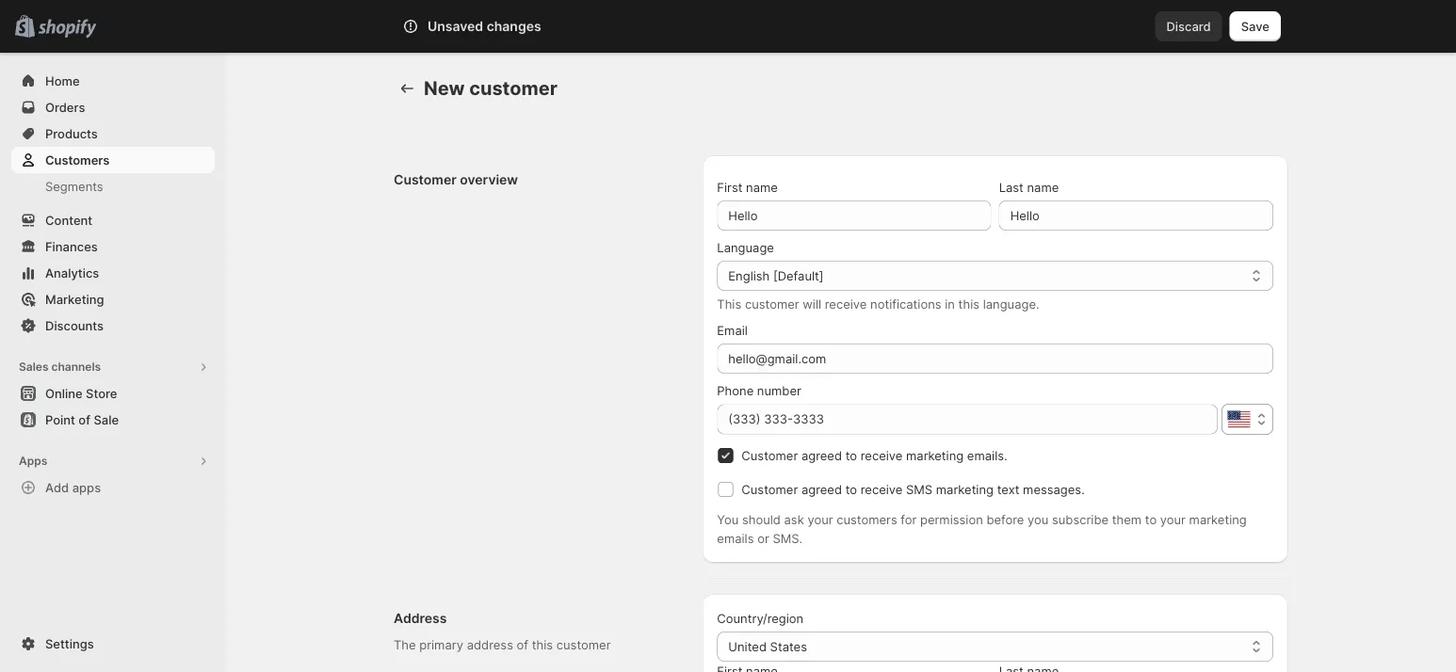 Task type: describe. For each thing, give the bounding box(es) containing it.
analytics
[[45, 266, 99, 280]]

should
[[742, 513, 781, 527]]

sales channels button
[[11, 354, 215, 381]]

to for marketing
[[846, 448, 857, 463]]

discounts
[[45, 318, 104, 333]]

customer for customer agreed to receive sms marketing text messages.
[[742, 482, 798, 497]]

receive for notifications
[[825, 297, 867, 311]]

marketing inside you should ask your customers for permission before you subscribe them to your marketing emails or sms.
[[1190, 513, 1247, 527]]

address
[[467, 638, 513, 652]]

2 vertical spatial customer
[[557, 638, 611, 652]]

customer for new
[[469, 77, 558, 100]]

sales channels
[[19, 360, 101, 374]]

finances link
[[11, 234, 215, 260]]

english
[[729, 269, 770, 283]]

unsaved
[[428, 18, 483, 34]]

customer overview
[[394, 172, 518, 188]]

[default]
[[773, 269, 824, 283]]

this
[[717, 297, 742, 311]]

phone number
[[717, 383, 802, 398]]

0 vertical spatial marketing
[[906, 448, 964, 463]]

content
[[45, 213, 92, 228]]

before
[[987, 513, 1024, 527]]

customer for this
[[745, 297, 800, 311]]

subscribe
[[1052, 513, 1109, 527]]

sms
[[906, 482, 933, 497]]

apps
[[19, 455, 47, 468]]

address
[[394, 611, 447, 627]]

apps
[[72, 480, 101, 495]]

you should ask your customers for permission before you subscribe them to your marketing emails or sms.
[[717, 513, 1247, 546]]

to for sms
[[846, 482, 857, 497]]

for
[[901, 513, 917, 527]]

notifications
[[871, 297, 942, 311]]

emails
[[717, 531, 754, 546]]

1 your from the left
[[808, 513, 833, 527]]

customer agreed to receive sms marketing text messages.
[[742, 482, 1085, 497]]

online
[[45, 386, 83, 401]]

you
[[1028, 513, 1049, 527]]

customers
[[837, 513, 898, 527]]

text
[[997, 482, 1020, 497]]

customer for customer agreed to receive marketing emails.
[[742, 448, 798, 463]]

add apps button
[[11, 475, 215, 501]]

online store link
[[11, 381, 215, 407]]

of inside button
[[79, 413, 90, 427]]

2 your from the left
[[1161, 513, 1186, 527]]

Last name text field
[[999, 201, 1274, 231]]

language.
[[983, 297, 1040, 311]]

this customer will receive notifications in this language.
[[717, 297, 1040, 311]]

home link
[[11, 68, 215, 94]]

content link
[[11, 207, 215, 234]]

marketing link
[[11, 286, 215, 313]]

search button
[[455, 11, 1002, 41]]

sms.
[[773, 531, 803, 546]]

overview
[[460, 172, 518, 188]]

to inside you should ask your customers for permission before you subscribe them to your marketing emails or sms.
[[1145, 513, 1157, 527]]

email
[[717, 323, 748, 338]]

first
[[717, 180, 743, 195]]

the primary address of this customer
[[394, 638, 611, 652]]

save button
[[1230, 11, 1281, 41]]

discard button
[[1156, 11, 1223, 41]]

point of sale
[[45, 413, 119, 427]]

united states
[[729, 640, 807, 654]]

in
[[945, 297, 955, 311]]

search
[[486, 19, 526, 33]]

analytics link
[[11, 260, 215, 286]]

phone
[[717, 383, 754, 398]]

english [default]
[[729, 269, 824, 283]]

add apps
[[45, 480, 101, 495]]

point of sale button
[[0, 407, 226, 433]]



Task type: locate. For each thing, give the bounding box(es) containing it.
products link
[[11, 121, 215, 147]]

name for last name
[[1027, 180, 1059, 195]]

0 vertical spatial receive
[[825, 297, 867, 311]]

permission
[[920, 513, 983, 527]]

1 horizontal spatial of
[[517, 638, 529, 652]]

new customer
[[424, 77, 558, 100]]

name for first name
[[746, 180, 778, 195]]

1 horizontal spatial name
[[1027, 180, 1059, 195]]

new
[[424, 77, 465, 100]]

the
[[394, 638, 416, 652]]

1 vertical spatial of
[[517, 638, 529, 652]]

store
[[86, 386, 117, 401]]

1 vertical spatial this
[[532, 638, 553, 652]]

last
[[999, 180, 1024, 195]]

receive for marketing
[[861, 448, 903, 463]]

ask
[[784, 513, 804, 527]]

1 vertical spatial marketing
[[936, 482, 994, 497]]

of left sale at the bottom left of page
[[79, 413, 90, 427]]

customers
[[45, 153, 110, 167]]

Phone number text field
[[717, 405, 1218, 435]]

settings
[[45, 637, 94, 651]]

customer for customer overview
[[394, 172, 457, 188]]

0 horizontal spatial your
[[808, 513, 833, 527]]

add
[[45, 480, 69, 495]]

of
[[79, 413, 90, 427], [517, 638, 529, 652]]

0 horizontal spatial this
[[532, 638, 553, 652]]

2 name from the left
[[1027, 180, 1059, 195]]

customer agreed to receive marketing emails.
[[742, 448, 1008, 463]]

marketing right the them
[[1190, 513, 1247, 527]]

name right first
[[746, 180, 778, 195]]

2 vertical spatial customer
[[742, 482, 798, 497]]

marketing
[[906, 448, 964, 463], [936, 482, 994, 497], [1190, 513, 1247, 527]]

name
[[746, 180, 778, 195], [1027, 180, 1059, 195]]

agreed for customer agreed to receive marketing emails.
[[802, 448, 842, 463]]

segments
[[45, 179, 103, 194]]

united
[[729, 640, 767, 654]]

1 horizontal spatial this
[[959, 297, 980, 311]]

point of sale link
[[11, 407, 215, 433]]

messages.
[[1023, 482, 1085, 497]]

finances
[[45, 239, 98, 254]]

marketing up the "permission"
[[936, 482, 994, 497]]

number
[[757, 383, 802, 398]]

channels
[[51, 360, 101, 374]]

receive up customers
[[861, 482, 903, 497]]

Email email field
[[717, 344, 1274, 374]]

customers link
[[11, 147, 215, 173]]

1 vertical spatial receive
[[861, 448, 903, 463]]

primary
[[419, 638, 464, 652]]

your right the them
[[1161, 513, 1186, 527]]

them
[[1112, 513, 1142, 527]]

receive for sms
[[861, 482, 903, 497]]

discard
[[1167, 19, 1211, 33]]

you
[[717, 513, 739, 527]]

0 vertical spatial of
[[79, 413, 90, 427]]

2 vertical spatial receive
[[861, 482, 903, 497]]

customer down english [default]
[[745, 297, 800, 311]]

this right in
[[959, 297, 980, 311]]

unsaved changes
[[428, 18, 541, 34]]

customer right address
[[557, 638, 611, 652]]

receive
[[825, 297, 867, 311], [861, 448, 903, 463], [861, 482, 903, 497]]

or
[[758, 531, 770, 546]]

customer
[[394, 172, 457, 188], [742, 448, 798, 463], [742, 482, 798, 497]]

your right ask
[[808, 513, 833, 527]]

0 horizontal spatial name
[[746, 180, 778, 195]]

to
[[846, 448, 857, 463], [846, 482, 857, 497], [1145, 513, 1157, 527]]

will
[[803, 297, 822, 311]]

home
[[45, 73, 80, 88]]

products
[[45, 126, 98, 141]]

0 vertical spatial this
[[959, 297, 980, 311]]

last name
[[999, 180, 1059, 195]]

marketing
[[45, 292, 104, 307]]

of right address
[[517, 638, 529, 652]]

apps button
[[11, 448, 215, 475]]

name right last
[[1027, 180, 1059, 195]]

states
[[770, 640, 807, 654]]

1 vertical spatial to
[[846, 482, 857, 497]]

0 vertical spatial customer
[[469, 77, 558, 100]]

sales
[[19, 360, 49, 374]]

online store button
[[0, 381, 226, 407]]

1 vertical spatial agreed
[[802, 482, 842, 497]]

2 vertical spatial to
[[1145, 513, 1157, 527]]

first name
[[717, 180, 778, 195]]

1 vertical spatial customer
[[742, 448, 798, 463]]

segments link
[[11, 173, 215, 200]]

0 vertical spatial to
[[846, 448, 857, 463]]

orders link
[[11, 94, 215, 121]]

0 vertical spatial customer
[[394, 172, 457, 188]]

language
[[717, 240, 774, 255]]

your
[[808, 513, 833, 527], [1161, 513, 1186, 527]]

2 vertical spatial marketing
[[1190, 513, 1247, 527]]

1 vertical spatial customer
[[745, 297, 800, 311]]

1 horizontal spatial your
[[1161, 513, 1186, 527]]

0 vertical spatial agreed
[[802, 448, 842, 463]]

shopify image
[[38, 19, 96, 38]]

this right address
[[532, 638, 553, 652]]

receive right will
[[825, 297, 867, 311]]

customer down changes
[[469, 77, 558, 100]]

save
[[1242, 19, 1270, 33]]

sale
[[94, 413, 119, 427]]

marketing up sms at right
[[906, 448, 964, 463]]

receive up customer agreed to receive sms marketing text messages.
[[861, 448, 903, 463]]

agreed for customer agreed to receive sms marketing text messages.
[[802, 482, 842, 497]]

online store
[[45, 386, 117, 401]]

this
[[959, 297, 980, 311], [532, 638, 553, 652]]

orders
[[45, 100, 85, 114]]

discounts link
[[11, 313, 215, 339]]

united states (+1) image
[[1228, 411, 1251, 428]]

1 name from the left
[[746, 180, 778, 195]]

1 agreed from the top
[[802, 448, 842, 463]]

First name text field
[[717, 201, 992, 231]]

2 agreed from the top
[[802, 482, 842, 497]]

changes
[[487, 18, 541, 34]]

0 horizontal spatial of
[[79, 413, 90, 427]]

settings link
[[11, 631, 215, 658]]

emails.
[[967, 448, 1008, 463]]

point
[[45, 413, 75, 427]]

country/region
[[717, 611, 804, 626]]



Task type: vqa. For each thing, say whether or not it's contained in the screenshot.
Search Countries text field
no



